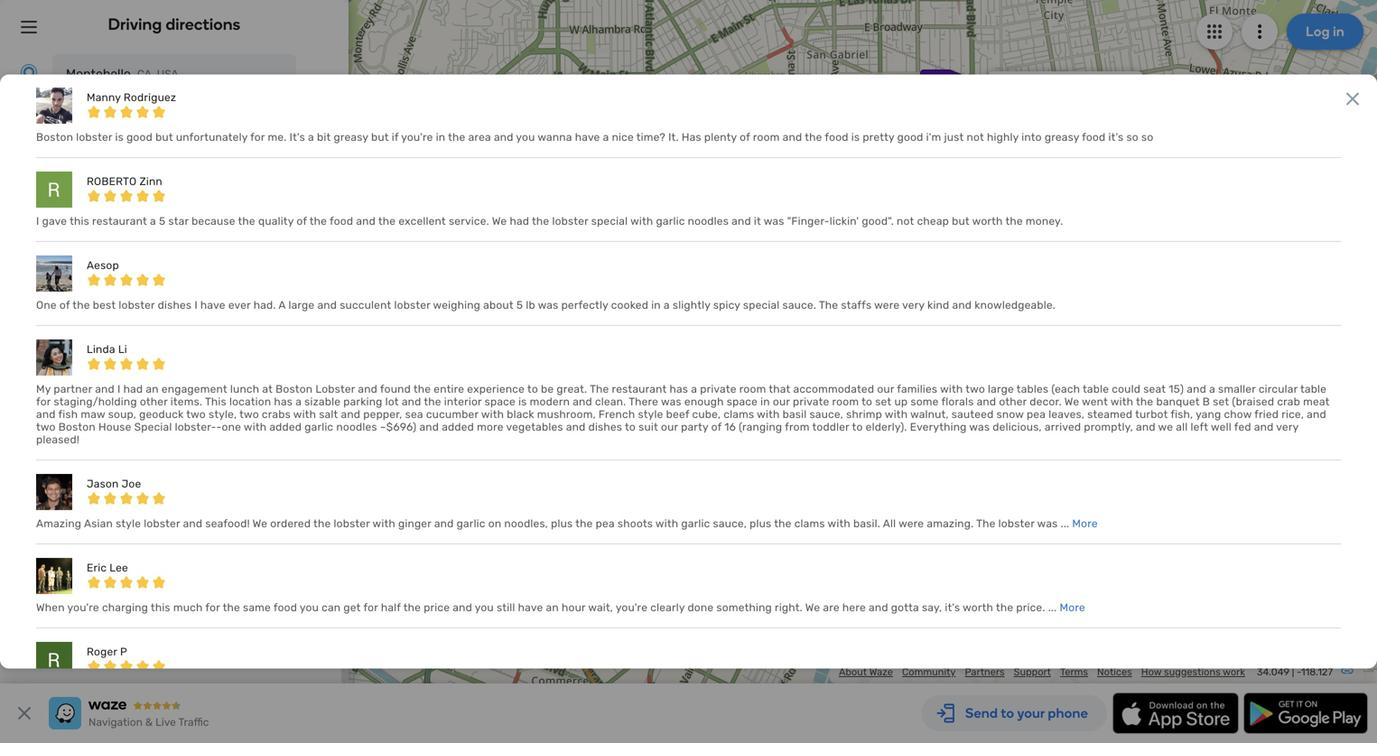 Task type: vqa. For each thing, say whether or not it's contained in the screenshot.
the right special
yes



Task type: describe. For each thing, give the bounding box(es) containing it.
2 horizontal spatial have
[[575, 131, 600, 144]]

and right rice,
[[1307, 408, 1327, 421]]

0 horizontal spatial special
[[591, 215, 628, 228]]

0 vertical spatial not
[[967, 131, 984, 144]]

to inside directions to boston lobster seafood restaurant, rosemead
[[72, 570, 82, 583]]

there
[[629, 396, 659, 408]]

2 vertical spatial the
[[977, 518, 996, 530]]

food left pretty
[[825, 131, 849, 144]]

a up the cube,
[[691, 383, 697, 396]]

partners link
[[965, 666, 1005, 678]]

lobster for boston lobster seafood restaurant
[[111, 112, 156, 126]]

boston lobster seafood restaurant
[[66, 112, 276, 126]]

0 vertical spatial directions
[[166, 14, 241, 34]]

if
[[392, 131, 399, 144]]

garlic left on
[[457, 518, 486, 530]]

x image
[[1342, 88, 1364, 110]]

restaurant inside the my partner and i had an engagement lunch at boston lobster and found the entire experience to be great. the restaurant has a private room that accommodated our families with two large tables (each table could seat 15) and a smaller circular table for staging/holding other items. this location has a sizable parking lot and the interior space is modern and clean. there was enough space in our private room to set up some florals and other decor.  we went with the banquet b set (braised crab meat and fish maw soup, geoduck two style, two crabs with salt and pepper, sea cucumber with black mushroom, french style beef cube, clams with basil sauce, shrimp with walnut, sauteed snow pea leaves, steamed turbot fish, yang chow fried rice, and two boston house special lobster--one with added garlic noodles ~$696) and added more vegetables and dishes to suit our party of 16 (ranging from toddler to elderly). everything was delicious, arrived promptly, and we all left well fed and very pleased!
[[612, 383, 667, 396]]

seafood for boston lobster seafood restaurant, rosemead driving directions
[[160, 587, 202, 599]]

and right fed
[[1254, 421, 1274, 434]]

1 horizontal spatial it's
[[1109, 131, 1124, 144]]

1 horizontal spatial you're
[[401, 131, 433, 144]]

to left be
[[527, 383, 538, 396]]

lobster up summary
[[76, 131, 112, 144]]

0 horizontal spatial sauce,
[[713, 518, 747, 530]]

food right the "same"
[[274, 602, 297, 614]]

with right the shoots
[[656, 518, 679, 530]]

found
[[380, 383, 411, 396]]

1 greasy from the left
[[334, 131, 368, 144]]

food right the into
[[1082, 131, 1106, 144]]

had.
[[254, 299, 276, 312]]

zoom out image
[[1335, 614, 1357, 636]]

cube,
[[692, 408, 721, 421]]

still
[[497, 602, 515, 614]]

excellent
[[399, 215, 446, 228]]

was left snow
[[970, 421, 990, 434]]

lobster right best
[[119, 299, 155, 312]]

34.049
[[1257, 666, 1290, 678]]

was right lb
[[538, 299, 559, 312]]

two left the fish
[[36, 421, 56, 434]]

1 vertical spatial were
[[899, 518, 924, 530]]

with left some
[[885, 408, 908, 421]]

because
[[192, 215, 235, 228]]

two down engagement
[[186, 408, 206, 421]]

with left "ginger"
[[373, 518, 395, 530]]

accommodated
[[793, 383, 874, 396]]

notices
[[1097, 666, 1132, 678]]

of right the one
[[59, 299, 70, 312]]

more
[[477, 421, 504, 434]]

0 horizontal spatial our
[[661, 421, 678, 434]]

1 horizontal spatial the
[[819, 299, 838, 312]]

fried
[[1255, 408, 1279, 421]]

(braised
[[1232, 396, 1275, 408]]

0 vertical spatial had
[[510, 215, 529, 228]]

with left basil
[[757, 408, 780, 421]]

with right went
[[1111, 396, 1134, 408]]

1 space from the left
[[485, 396, 516, 408]]

and left snow
[[977, 396, 996, 408]]

the left banquet
[[1136, 396, 1154, 408]]

sea
[[405, 408, 423, 421]]

gotta
[[891, 602, 919, 614]]

&
[[145, 716, 153, 729]]

and right price
[[453, 602, 472, 614]]

0 vertical spatial very
[[902, 299, 925, 312]]

the left the shoots
[[576, 518, 593, 530]]

0 vertical spatial more
[[1073, 518, 1098, 530]]

items.
[[171, 396, 202, 408]]

opening
[[74, 637, 115, 650]]

2 other from the left
[[999, 396, 1027, 408]]

mushroom,
[[537, 408, 596, 421]]

sauteed
[[952, 408, 994, 421]]

to right 'toddler'
[[852, 421, 863, 434]]

4.4
[[232, 167, 310, 227]]

sizable
[[305, 396, 341, 408]]

and left clean.
[[573, 396, 592, 408]]

the left the "same"
[[223, 602, 240, 614]]

boston inside boston lobster seafood restaurant, rosemead driving directions
[[81, 587, 117, 599]]

driving
[[108, 14, 162, 34]]

it
[[754, 215, 761, 228]]

address
[[74, 620, 114, 633]]

highly
[[987, 131, 1019, 144]]

right.
[[775, 602, 803, 614]]

was up 'price.'
[[1038, 518, 1058, 530]]

usa for montebello
[[157, 68, 178, 80]]

34.049 | -118.127
[[1257, 666, 1333, 678]]

some
[[911, 396, 939, 408]]

about waze link
[[839, 666, 893, 678]]

to up elderly).
[[862, 396, 873, 408]]

and left seafood!
[[183, 518, 203, 530]]

modern
[[530, 396, 570, 408]]

ever
[[228, 299, 251, 312]]

and right salt
[[341, 408, 361, 421]]

arrived
[[1045, 421, 1081, 434]]

room up 'toddler'
[[832, 396, 859, 408]]

is inside the my partner and i had an engagement lunch at boston lobster and found the entire experience to be great. the restaurant has a private room that accommodated our families with two large tables (each table could seat 15) and a smaller circular table for staging/holding other items. this location has a sizable parking lot and the interior space is modern and clean. there was enough space in our private room to set up some florals and other decor.  we went with the banquet b set (braised crab meat and fish maw soup, geoduck two style, two crabs with salt and pepper, sea cucumber with black mushroom, french style beef cube, clams with basil sauce, shrimp with walnut, sauteed snow pea leaves, steamed turbot fish, yang chow fried rice, and two boston house special lobster--one with added garlic noodles ~$696) and added more vegetables and dishes to suit our party of 16 (ranging from toddler to elderly). everything was delicious, arrived promptly, and we all left well fed and very pleased!
[[519, 396, 527, 408]]

1 vertical spatial have
[[200, 299, 226, 312]]

review
[[18, 154, 60, 168]]

1 horizontal spatial have
[[518, 602, 543, 614]]

gave
[[42, 215, 67, 228]]

terms link
[[1060, 666, 1088, 678]]

1 so from the left
[[1127, 131, 1139, 144]]

0 vertical spatial worth
[[972, 215, 1003, 228]]

1 vertical spatial more
[[1060, 602, 1086, 614]]

with right some
[[940, 383, 963, 396]]

salt
[[319, 408, 338, 421]]

lobster inside the my partner and i had an engagement lunch at boston lobster and found the entire experience to be great. the restaurant has a private room that accommodated our families with two large tables (each table could seat 15) and a smaller circular table for staging/holding other items. this location has a sizable parking lot and the interior space is modern and clean. there was enough space in our private room to set up some florals and other decor.  we went with the banquet b set (braised crab meat and fish maw soup, geoduck two style, two crabs with salt and pepper, sea cucumber with black mushroom, french style beef cube, clams with basil sauce, shrimp with walnut, sauteed snow pea leaves, steamed turbot fish, yang chow fried rice, and two boston house special lobster--one with added garlic noodles ~$696) and added more vegetables and dishes to suit our party of 16 (ranging from toddler to elderly). everything was delicious, arrived promptly, and we all left well fed and very pleased!
[[316, 383, 355, 396]]

the right quality
[[310, 215, 327, 228]]

toddler
[[812, 421, 850, 434]]

restaurant, inside directions to boston lobster seafood restaurant, rosemead
[[209, 570, 268, 583]]

ginger
[[398, 518, 431, 530]]

banquet
[[1157, 396, 1200, 408]]

and right "ginger"
[[434, 518, 454, 530]]

a left sizable
[[296, 396, 302, 408]]

with down experience
[[481, 408, 504, 421]]

the left money.
[[1006, 215, 1023, 228]]

directions to boston lobster seafood restaurant, rosemead link
[[18, 570, 268, 599]]

dishes inside the my partner and i had an engagement lunch at boston lobster and found the entire experience to be great. the restaurant has a private room that accommodated our families with two large tables (each table could seat 15) and a smaller circular table for staging/holding other items. this location has a sizable parking lot and the interior space is modern and clean. there was enough space in our private room to set up some florals and other decor.  we went with the banquet b set (braised crab meat and fish maw soup, geoduck two style, two crabs with salt and pepper, sea cucumber with black mushroom, french style beef cube, clams with basil sauce, shrimp with walnut, sauteed snow pea leaves, steamed turbot fish, yang chow fried rice, and two boston house special lobster--one with added garlic noodles ~$696) and added more vegetables and dishes to suit our party of 16 (ranging from toddler to elderly). everything was delicious, arrived promptly, and we all left well fed and very pleased!
[[589, 421, 622, 434]]

and down modern
[[566, 421, 586, 434]]

seafood for boston lobster seafood restaurant
[[159, 112, 208, 126]]

rosemead for boston lobster seafood restaurant, rosemead opening hours
[[18, 637, 71, 650]]

partner
[[54, 383, 92, 396]]

elderly).
[[866, 421, 907, 434]]

of right quality
[[297, 215, 307, 228]]

and left succulent at the top left
[[317, 299, 337, 312]]

lobster for boston lobster seafood restaurant, rosemead driving directions
[[119, 587, 158, 599]]

b
[[1203, 396, 1210, 408]]

1 vertical spatial this
[[151, 602, 170, 614]]

garlic down it.
[[656, 215, 685, 228]]

and right lot
[[402, 396, 421, 408]]

about waze community partners support terms notices how suggestions work
[[839, 666, 1246, 678]]

promptly,
[[1084, 421, 1133, 434]]

boston down staging/holding
[[58, 421, 96, 434]]

the up sea
[[414, 383, 431, 396]]

and right here
[[869, 602, 888, 614]]

this
[[205, 396, 227, 408]]

to left suit
[[625, 421, 636, 434]]

0 horizontal spatial you
[[300, 602, 319, 614]]

we inside the my partner and i had an engagement lunch at boston lobster and found the entire experience to be great. the restaurant has a private room that accommodated our families with two large tables (each table could seat 15) and a smaller circular table for staging/holding other items. this location has a sizable parking lot and the interior space is modern and clean. there was enough space in our private room to set up some florals and other decor.  we went with the banquet b set (braised crab meat and fish maw soup, geoduck two style, two crabs with salt and pepper, sea cucumber with black mushroom, french style beef cube, clams with basil sauce, shrimp with walnut, sauteed snow pea leaves, steamed turbot fish, yang chow fried rice, and two boston house special lobster--one with added garlic noodles ~$696) and added more vegetables and dishes to suit our party of 16 (ranging from toddler to elderly). everything was delicious, arrived promptly, and we all left well fed and very pleased!
[[1065, 396, 1080, 408]]

0 horizontal spatial private
[[700, 383, 737, 396]]

when
[[36, 602, 65, 614]]

2 good from the left
[[897, 131, 924, 144]]

maw
[[81, 408, 105, 421]]

with right 'one'
[[244, 421, 267, 434]]

the left 'price.'
[[996, 602, 1014, 614]]

plenty
[[704, 131, 737, 144]]

0 vertical spatial dishes
[[158, 299, 192, 312]]

seafood for boston lobster seafood restaurant, rosemead address
[[195, 603, 237, 616]]

1 vertical spatial in
[[651, 299, 661, 312]]

- inside the my partner and i had an engagement lunch at boston lobster and found the entire experience to be great. the restaurant has a private room that accommodated our families with two large tables (each table could seat 15) and a smaller circular table for staging/holding other items. this location has a sizable parking lot and the interior space is modern and clean. there was enough space in our private room to set up some florals and other decor.  we went with the banquet b set (braised crab meat and fish maw soup, geoduck two style, two crabs with salt and pepper, sea cucumber with black mushroom, french style beef cube, clams with basil sauce, shrimp with walnut, sauteed snow pea leaves, steamed turbot fish, yang chow fried rice, and two boston house special lobster--one with added garlic noodles ~$696) and added more vegetables and dishes to suit our party of 16 (ranging from toddler to elderly). everything was delicious, arrived promptly, and we all left well fed and very pleased!
[[216, 421, 222, 434]]

rosemead inside directions to boston lobster seafood restaurant, rosemead
[[18, 587, 71, 599]]

house
[[98, 421, 131, 434]]

2 horizontal spatial i
[[194, 299, 198, 312]]

linda li
[[87, 343, 127, 356]]

for right the much
[[205, 602, 220, 614]]

0 horizontal spatial not
[[897, 215, 914, 228]]

and left it
[[732, 215, 751, 228]]

i inside the my partner and i had an engagement lunch at boston lobster and found the entire experience to be great. the restaurant has a private room that accommodated our families with two large tables (each table could seat 15) and a smaller circular table for staging/holding other items. this location has a sizable parking lot and the interior space is modern and clean. there was enough space in our private room to set up some florals and other decor.  we went with the banquet b set (braised crab meat and fish maw soup, geoduck two style, two crabs with salt and pepper, sea cucumber with black mushroom, french style beef cube, clams with basil sauce, shrimp with walnut, sauteed snow pea leaves, steamed turbot fish, yang chow fried rice, and two boston house special lobster--one with added garlic noodles ~$696) and added more vegetables and dishes to suit our party of 16 (ranging from toddler to elderly). everything was delicious, arrived promptly, and we all left well fed and very pleased!
[[117, 383, 121, 396]]

shoots
[[618, 518, 653, 530]]

boston up review summary
[[36, 131, 73, 144]]

and right "area"
[[494, 131, 514, 144]]

interior
[[444, 396, 482, 408]]

for right search
[[131, 545, 148, 560]]

with left 'basil.' at the bottom of page
[[828, 518, 851, 530]]

on
[[488, 518, 502, 530]]

manny rodriguez
[[87, 91, 176, 104]]

8 photos
[[18, 330, 70, 345]]

room right plenty at top right
[[753, 131, 780, 144]]

fish,
[[1171, 408, 1193, 421]]

experience
[[467, 383, 525, 396]]

one
[[36, 299, 57, 312]]

and left the fish
[[36, 408, 56, 421]]

seafood!
[[205, 518, 250, 530]]

1 horizontal spatial special
[[743, 299, 780, 312]]

the right ordered
[[313, 518, 331, 530]]

0 horizontal spatial style
[[116, 518, 141, 530]]

0 vertical spatial 5
[[159, 215, 166, 228]]

image 3 of boston lobster seafood restaurant, rosemead image
[[173, 356, 246, 430]]

lobster right amazing.
[[999, 518, 1035, 530]]

zinn
[[140, 175, 162, 188]]

1 vertical spatial worth
[[963, 602, 994, 614]]

a left smaller
[[1209, 383, 1216, 396]]

1 horizontal spatial an
[[546, 602, 559, 614]]

and up the maw at the left bottom
[[95, 383, 115, 396]]

that
[[769, 383, 791, 396]]

1 horizontal spatial private
[[793, 396, 830, 408]]

all
[[883, 518, 896, 530]]

2 horizontal spatial our
[[877, 383, 894, 396]]

aesop
[[87, 259, 119, 272]]

image 7 of boston lobster seafood restaurant, rosemead image
[[173, 434, 246, 507]]

a left star
[[150, 215, 156, 228]]

we left ordered
[[253, 518, 267, 530]]

beef
[[666, 408, 689, 421]]

0 vertical spatial noodles
[[688, 215, 729, 228]]

directions inside boston lobster seafood restaurant, rosemead driving directions
[[56, 603, 106, 616]]

live
[[155, 716, 176, 729]]

for inside the my partner and i had an engagement lunch at boston lobster and found the entire experience to be great. the restaurant has a private room that accommodated our families with two large tables (each table could seat 15) and a smaller circular table for staging/holding other items. this location has a sizable parking lot and the interior space is modern and clean. there was enough space in our private room to set up some florals and other decor.  we went with the banquet b set (braised crab meat and fish maw soup, geoduck two style, two crabs with salt and pepper, sea cucumber with black mushroom, french style beef cube, clams with basil sauce, shrimp with walnut, sauteed snow pea leaves, steamed turbot fish, yang chow fried rice, and two boston house special lobster--one with added garlic noodles ~$696) and added more vegetables and dishes to suit our party of 16 (ranging from toddler to elderly). everything was delicious, arrived promptly, and we all left well fed and very pleased!
[[36, 396, 51, 408]]

wanna
[[538, 131, 572, 144]]

lobster down image 6 of boston lobster seafood restaurant, rosemead
[[144, 518, 180, 530]]

1 horizontal spatial ...
[[1061, 518, 1070, 530]]

and right kind
[[952, 299, 972, 312]]

unfortunately
[[176, 131, 248, 144]]

and left we
[[1136, 421, 1156, 434]]

cucumber
[[426, 408, 479, 421]]

1 horizontal spatial our
[[773, 396, 790, 408]]

current location image
[[18, 61, 40, 83]]

1 vertical spatial pea
[[596, 518, 615, 530]]

the down 'reviews'
[[73, 299, 90, 312]]

location image
[[18, 107, 40, 128]]

service.
[[449, 215, 489, 228]]

pepper,
[[363, 408, 402, 421]]

two up "sauteed"
[[966, 383, 985, 396]]

garlic right the shoots
[[681, 518, 710, 530]]

boston right "at"
[[276, 383, 313, 396]]

an inside the my partner and i had an engagement lunch at boston lobster and found the entire experience to be great. the restaurant has a private room that accommodated our families with two large tables (each table could seat 15) and a smaller circular table for staging/holding other items. this location has a sizable parking lot and the interior space is modern and clean. there was enough space in our private room to set up some florals and other decor.  we went with the banquet b set (braised crab meat and fish maw soup, geoduck two style, two crabs with salt and pepper, sea cucumber with black mushroom, french style beef cube, clams with basil sauce, shrimp with walnut, sauteed snow pea leaves, steamed turbot fish, yang chow fried rice, and two boston house special lobster--one with added garlic noodles ~$696) and added more vegetables and dishes to suit our party of 16 (ranging from toddler to elderly). everything was delicious, arrived promptly, and we all left well fed and very pleased!
[[146, 383, 159, 396]]

"finger-
[[787, 215, 830, 228]]

pea inside the my partner and i had an engagement lunch at boston lobster and found the entire experience to be great. the restaurant has a private room that accommodated our families with two large tables (each table could seat 15) and a smaller circular table for staging/holding other items. this location has a sizable parking lot and the interior space is modern and clean. there was enough space in our private room to set up some florals and other decor.  we went with the banquet b set (braised crab meat and fish maw soup, geoduck two style, two crabs with salt and pepper, sea cucumber with black mushroom, french style beef cube, clams with basil sauce, shrimp with walnut, sauteed snow pea leaves, steamed turbot fish, yang chow fried rice, and two boston house special lobster--one with added garlic noodles ~$696) and added more vegetables and dishes to suit our party of 16 (ranging from toddler to elderly). everything was delicious, arrived promptly, and we all left well fed and very pleased!
[[1027, 408, 1046, 421]]

soup,
[[108, 408, 136, 421]]

the right sea
[[424, 396, 441, 408]]

asian
[[84, 518, 113, 530]]

succulent
[[340, 299, 391, 312]]

a left slightly
[[664, 299, 670, 312]]

for left me.
[[250, 131, 265, 144]]

0 horizontal spatial this
[[70, 215, 89, 228]]

0 horizontal spatial in
[[436, 131, 446, 144]]

a left bit
[[308, 131, 314, 144]]

boston lobster seafood restaurant, rosemead address link
[[18, 603, 298, 633]]

with down time?
[[631, 215, 653, 228]]

yang
[[1196, 408, 1221, 421]]

the left the "excellent"
[[378, 215, 396, 228]]

geoduck
[[139, 408, 184, 421]]

1 plus from the left
[[551, 518, 573, 530]]



Task type: locate. For each thing, give the bounding box(es) containing it.
sauce, up something
[[713, 518, 747, 530]]

how suggestions work link
[[1141, 666, 1246, 678]]

(ranging
[[739, 421, 782, 434]]

and right plenty at top right
[[783, 131, 802, 144]]

noodles,
[[504, 518, 548, 530]]

it.
[[668, 131, 679, 144]]

work
[[1223, 666, 1246, 678]]

basil
[[783, 408, 807, 421]]

star
[[168, 215, 189, 228]]

private up from
[[793, 396, 830, 408]]

i
[[36, 215, 39, 228], [194, 299, 198, 312], [117, 383, 121, 396]]

for right 'get'
[[363, 602, 378, 614]]

1 horizontal spatial -
[[1297, 666, 1301, 678]]

greasy right bit
[[334, 131, 368, 144]]

rosemead inside "boston lobster seafood restaurant, rosemead opening hours"
[[18, 637, 71, 650]]

0 horizontal spatial set
[[875, 396, 892, 408]]

1 horizontal spatial you
[[475, 602, 494, 614]]

amazing
[[36, 518, 81, 530]]

- right |
[[1297, 666, 1301, 678]]

clearly
[[651, 602, 685, 614]]

0 horizontal spatial large
[[289, 299, 315, 312]]

space up the 16
[[727, 396, 758, 408]]

rosemead inside the boston lobster seafood restaurant, rosemead address
[[18, 620, 71, 633]]

suit
[[639, 421, 658, 434]]

the left 'basil.' at the bottom of page
[[774, 518, 792, 530]]

greasy right the into
[[1045, 131, 1080, 144]]

1 vertical spatial an
[[546, 602, 559, 614]]

1 horizontal spatial table
[[1301, 383, 1327, 396]]

not left cheap
[[897, 215, 914, 228]]

lobster
[[76, 131, 112, 144], [552, 215, 589, 228], [119, 299, 155, 312], [394, 299, 431, 312], [144, 518, 180, 530], [334, 518, 370, 530], [999, 518, 1035, 530]]

1 vertical spatial ca,
[[859, 547, 878, 561]]

lobster inside boston lobster seafood restaurant button
[[111, 112, 156, 126]]

1 horizontal spatial in
[[651, 299, 661, 312]]

seafood inside button
[[159, 112, 208, 126]]

up
[[895, 396, 908, 408]]

0 vertical spatial in
[[436, 131, 446, 144]]

0 vertical spatial i
[[36, 215, 39, 228]]

ca, for montebello,
[[859, 547, 878, 561]]

quality
[[258, 215, 294, 228]]

noodles
[[688, 215, 729, 228], [336, 421, 377, 434]]

1 horizontal spatial plus
[[750, 518, 772, 530]]

was
[[764, 215, 785, 228], [538, 299, 559, 312], [661, 396, 682, 408], [970, 421, 990, 434], [1038, 518, 1058, 530]]

are
[[823, 602, 840, 614]]

an up 'geoduck'
[[146, 383, 159, 396]]

1 horizontal spatial sauce,
[[810, 408, 844, 421]]

crabs
[[262, 408, 291, 421]]

the left "area"
[[448, 131, 466, 144]]

0 vertical spatial were
[[874, 299, 900, 312]]

montebello, ca, usa
[[793, 547, 904, 561]]

table
[[1083, 383, 1109, 396], [1301, 383, 1327, 396]]

image 1 of boston lobster seafood restaurant, rosemead image
[[18, 356, 92, 430]]

style left beef
[[638, 408, 663, 421]]

0 horizontal spatial dishes
[[158, 299, 192, 312]]

1 horizontal spatial space
[[727, 396, 758, 408]]

not
[[967, 131, 984, 144], [897, 215, 914, 228]]

2 table from the left
[[1301, 383, 1327, 396]]

boston lobster seafood restaurant button
[[52, 99, 296, 135]]

is left pretty
[[852, 131, 860, 144]]

seafood up the much
[[160, 587, 202, 599]]

2 vertical spatial in
[[761, 396, 770, 408]]

0 horizontal spatial noodles
[[336, 421, 377, 434]]

how
[[1141, 666, 1162, 678]]

boston inside button
[[66, 112, 108, 126]]

0 vertical spatial sauce,
[[810, 408, 844, 421]]

joe
[[122, 478, 141, 491]]

delicious,
[[993, 421, 1042, 434]]

1 horizontal spatial 5
[[517, 299, 523, 312]]

you left wanna
[[516, 131, 535, 144]]

0 horizontal spatial directions
[[56, 603, 106, 616]]

very down crab
[[1277, 421, 1299, 434]]

restaurant up french
[[612, 383, 667, 396]]

had up the "soup,"
[[123, 383, 143, 396]]

image 2 of boston lobster seafood restaurant, rosemead image
[[95, 356, 169, 430]]

worth right say,
[[963, 602, 994, 614]]

2 vertical spatial i
[[117, 383, 121, 396]]

0 horizontal spatial ca,
[[137, 68, 154, 80]]

table up steamed
[[1083, 383, 1109, 396]]

lickin'
[[830, 215, 859, 228]]

1 horizontal spatial so
[[1142, 131, 1154, 144]]

1 horizontal spatial restaurant
[[612, 383, 667, 396]]

one of the best lobster dishes i have ever had. a large and succulent lobster weighing about 5 lb was perfectly cooked in a slightly spicy special sauce. the staffs were very kind and knowledgeable.
[[36, 299, 1056, 312]]

a
[[279, 299, 286, 312]]

just
[[944, 131, 964, 144]]

0 horizontal spatial space
[[485, 396, 516, 408]]

boston inside the boston lobster seafood restaurant, rosemead address
[[115, 603, 151, 616]]

we left went
[[1065, 396, 1080, 408]]

added down "at"
[[269, 421, 302, 434]]

lobster for boston lobster seafood restaurant, rosemead address
[[154, 603, 192, 616]]

restaurant, for boston lobster seafood restaurant, rosemead address
[[239, 603, 298, 616]]

restaurant, for boston lobster seafood restaurant, rosemead driving directions
[[205, 587, 263, 599]]

1 good from the left
[[127, 131, 153, 144]]

seafood inside boston lobster seafood restaurant, rosemead driving directions
[[160, 587, 202, 599]]

0 horizontal spatial the
[[590, 383, 609, 396]]

2 plus from the left
[[750, 518, 772, 530]]

in inside the my partner and i had an engagement lunch at boston lobster and found the entire experience to be great. the restaurant has a private room that accommodated our families with two large tables (each table could seat 15) and a smaller circular table for staging/holding other items. this location has a sizable parking lot and the interior space is modern and clean. there was enough space in our private room to set up some florals and other decor.  we went with the banquet b set (braised crab meat and fish maw soup, geoduck two style, two crabs with salt and pepper, sea cucumber with black mushroom, french style beef cube, clams with basil sauce, shrimp with walnut, sauteed snow pea leaves, steamed turbot fish, yang chow fried rice, and two boston house special lobster--one with added garlic noodles ~$696) and added more vegetables and dishes to suit our party of 16 (ranging from toddler to elderly). everything was delicious, arrived promptly, and we all left well fed and very pleased!
[[761, 396, 770, 408]]

boston inside "boston lobster seafood restaurant, rosemead opening hours"
[[123, 620, 159, 633]]

directions up address
[[56, 603, 106, 616]]

clams inside the my partner and i had an engagement lunch at boston lobster and found the entire experience to be great. the restaurant has a private room that accommodated our families with two large tables (each table could seat 15) and a smaller circular table for staging/holding other items. this location has a sizable parking lot and the interior space is modern and clean. there was enough space in our private room to set up some florals and other decor.  we went with the banquet b set (braised crab meat and fish maw soup, geoduck two style, two crabs with salt and pepper, sea cucumber with black mushroom, french style beef cube, clams with basil sauce, shrimp with walnut, sauteed snow pea leaves, steamed turbot fish, yang chow fried rice, and two boston house special lobster--one with added garlic noodles ~$696) and added more vegetables and dishes to suit our party of 16 (ranging from toddler to elderly). everything was delicious, arrived promptly, and we all left well fed and very pleased!
[[724, 408, 754, 421]]

room
[[753, 131, 780, 144], [740, 383, 766, 396], [832, 396, 859, 408]]

show reviews
[[18, 279, 99, 294]]

the right half
[[404, 602, 421, 614]]

the left quality
[[238, 215, 255, 228]]

large inside the my partner and i had an engagement lunch at boston lobster and found the entire experience to be great. the restaurant has a private room that accommodated our families with two large tables (each table could seat 15) and a smaller circular table for staging/holding other items. this location has a sizable parking lot and the interior space is modern and clean. there was enough space in our private room to set up some florals and other decor.  we went with the banquet b set (braised crab meat and fish maw soup, geoduck two style, two crabs with salt and pepper, sea cucumber with black mushroom, french style beef cube, clams with basil sauce, shrimp with walnut, sauteed snow pea leaves, steamed turbot fish, yang chow fried rice, and two boston house special lobster--one with added garlic noodles ~$696) and added more vegetables and dishes to suit our party of 16 (ranging from toddler to elderly). everything was delicious, arrived promptly, and we all left well fed and very pleased!
[[988, 383, 1014, 396]]

0 horizontal spatial is
[[115, 131, 124, 144]]

entire
[[434, 383, 464, 396]]

people also search for
[[18, 545, 148, 560]]

turbot
[[1135, 408, 1168, 421]]

rosemead for boston lobster seafood restaurant, rosemead driving directions
[[266, 587, 319, 599]]

0 vertical spatial ...
[[1061, 518, 1070, 530]]

0 horizontal spatial you're
[[67, 602, 99, 614]]

1 vertical spatial ...
[[1048, 602, 1057, 614]]

rosemead for boston lobster seafood restaurant, rosemead address
[[18, 620, 71, 633]]

5 left star
[[159, 215, 166, 228]]

nice
[[612, 131, 634, 144]]

16
[[725, 421, 736, 434]]

large right a
[[289, 299, 315, 312]]

seafood inside directions to boston lobster seafood restaurant, rosemead
[[165, 570, 206, 583]]

hours
[[117, 637, 146, 650]]

the right 'service.'
[[532, 215, 549, 228]]

you left can
[[300, 602, 319, 614]]

style inside the my partner and i had an engagement lunch at boston lobster and found the entire experience to be great. the restaurant has a private room that accommodated our families with two large tables (each table could seat 15) and a smaller circular table for staging/holding other items. this location has a sizable parking lot and the interior space is modern and clean. there was enough space in our private room to set up some florals and other decor.  we went with the banquet b set (braised crab meat and fish maw soup, geoduck two style, two crabs with salt and pepper, sea cucumber with black mushroom, french style beef cube, clams with basil sauce, shrimp with walnut, sauteed snow pea leaves, steamed turbot fish, yang chow fried rice, and two boston house special lobster--one with added garlic noodles ~$696) and added more vegetables and dishes to suit our party of 16 (ranging from toddler to elderly). everything was delicious, arrived promptly, and we all left well fed and very pleased!
[[638, 408, 663, 421]]

partners
[[965, 666, 1005, 678]]

is left modern
[[519, 396, 527, 408]]

1 horizontal spatial added
[[442, 421, 474, 434]]

you're right wait,
[[616, 602, 648, 614]]

0 horizontal spatial pea
[[596, 518, 615, 530]]

room left that
[[740, 383, 766, 396]]

boston
[[66, 112, 108, 126], [36, 131, 73, 144], [276, 383, 313, 396], [58, 421, 96, 434], [85, 570, 121, 583], [81, 587, 117, 599], [115, 603, 151, 616], [123, 620, 159, 633]]

lobster inside directions to boston lobster seafood restaurant, rosemead
[[124, 570, 162, 583]]

0 vertical spatial large
[[289, 299, 315, 312]]

0 vertical spatial ca,
[[137, 68, 154, 80]]

it's right the into
[[1109, 131, 1124, 144]]

you're up address
[[67, 602, 99, 614]]

seafood for boston lobster seafood restaurant, rosemead opening hours
[[203, 620, 245, 633]]

restaurant, inside "boston lobster seafood restaurant, rosemead opening hours"
[[247, 620, 306, 633]]

community link
[[902, 666, 956, 678]]

link image
[[1340, 664, 1355, 678]]

lobster for boston lobster seafood restaurant, rosemead opening hours
[[162, 620, 200, 633]]

1 horizontal spatial ca,
[[859, 547, 878, 561]]

1 horizontal spatial this
[[151, 602, 170, 614]]

much
[[173, 602, 203, 614]]

(each
[[1052, 383, 1080, 396]]

had inside the my partner and i had an engagement lunch at boston lobster and found the entire experience to be great. the restaurant has a private room that accommodated our families with two large tables (each table could seat 15) and a smaller circular table for staging/holding other items. this location has a sizable parking lot and the interior space is modern and clean. there was enough space in our private room to set up some florals and other decor.  we went with the banquet b set (braised crab meat and fish maw soup, geoduck two style, two crabs with salt and pepper, sea cucumber with black mushroom, french style beef cube, clams with basil sauce, shrimp with walnut, sauteed snow pea leaves, steamed turbot fish, yang chow fried rice, and two boston house special lobster--one with added garlic noodles ~$696) and added more vegetables and dishes to suit our party of 16 (ranging from toddler to elderly). everything was delicious, arrived promptly, and we all left well fed and very pleased!
[[123, 383, 143, 396]]

half
[[381, 602, 401, 614]]

the inside the my partner and i had an engagement lunch at boston lobster and found the entire experience to be great. the restaurant has a private room that accommodated our families with two large tables (each table could seat 15) and a smaller circular table for staging/holding other items. this location has a sizable parking lot and the interior space is modern and clean. there was enough space in our private room to set up some florals and other decor.  we went with the banquet b set (braised crab meat and fish maw soup, geoduck two style, two crabs with salt and pepper, sea cucumber with black mushroom, french style beef cube, clams with basil sauce, shrimp with walnut, sauteed snow pea leaves, steamed turbot fish, yang chow fried rice, and two boston house special lobster--one with added garlic noodles ~$696) and added more vegetables and dishes to suit our party of 16 (ranging from toddler to elderly). everything was delicious, arrived promptly, and we all left well fed and very pleased!
[[590, 383, 609, 396]]

restaurant
[[211, 112, 276, 126]]

decor.
[[1030, 396, 1062, 408]]

and right 15)
[[1187, 383, 1207, 396]]

0 horizontal spatial table
[[1083, 383, 1109, 396]]

1 horizontal spatial had
[[510, 215, 529, 228]]

0 horizontal spatial added
[[269, 421, 302, 434]]

1 vertical spatial dishes
[[589, 421, 622, 434]]

0 horizontal spatial but
[[155, 131, 173, 144]]

1 vertical spatial it's
[[945, 602, 960, 614]]

0 horizontal spatial clams
[[724, 408, 754, 421]]

0 vertical spatial restaurant
[[92, 215, 147, 228]]

great.
[[557, 383, 587, 396]]

boston down eric
[[81, 587, 117, 599]]

2 horizontal spatial is
[[852, 131, 860, 144]]

wait,
[[588, 602, 613, 614]]

1 horizontal spatial usa
[[880, 547, 904, 561]]

1 vertical spatial noodles
[[336, 421, 377, 434]]

community
[[902, 666, 956, 678]]

with left salt
[[293, 408, 316, 421]]

boston down search
[[85, 570, 121, 583]]

lobster left weighing
[[394, 299, 431, 312]]

set left up at the right
[[875, 396, 892, 408]]

crab
[[1277, 396, 1301, 408]]

but left if at the top of the page
[[371, 131, 389, 144]]

image 4 of boston lobster seafood restaurant, rosemead image
[[250, 356, 323, 430]]

1 vertical spatial very
[[1277, 421, 1299, 434]]

1 vertical spatial clams
[[795, 518, 825, 530]]

the
[[448, 131, 466, 144], [805, 131, 822, 144], [238, 215, 255, 228], [310, 215, 327, 228], [378, 215, 396, 228], [532, 215, 549, 228], [1006, 215, 1023, 228], [73, 299, 90, 312], [414, 383, 431, 396], [424, 396, 441, 408], [1136, 396, 1154, 408], [313, 518, 331, 530], [576, 518, 593, 530], [774, 518, 792, 530], [223, 602, 240, 614], [404, 602, 421, 614], [996, 602, 1014, 614]]

noodles inside the my partner and i had an engagement lunch at boston lobster and found the entire experience to be great. the restaurant has a private room that accommodated our families with two large tables (each table could seat 15) and a smaller circular table for staging/holding other items. this location has a sizable parking lot and the interior space is modern and clean. there was enough space in our private room to set up some florals and other decor.  we went with the banquet b set (braised crab meat and fish maw soup, geoduck two style, two crabs with salt and pepper, sea cucumber with black mushroom, french style beef cube, clams with basil sauce, shrimp with walnut, sauteed snow pea leaves, steamed turbot fish, yang chow fried rice, and two boston house special lobster--one with added garlic noodles ~$696) and added more vegetables and dishes to suit our party of 16 (ranging from toddler to elderly). everything was delicious, arrived promptly, and we all left well fed and very pleased!
[[336, 421, 377, 434]]

amazing asian style lobster and seafood! we ordered the lobster with ginger and garlic on noodles, plus the pea shoots with garlic sauce, plus the clams with basil. all were amazing. the lobster was ... more
[[36, 518, 1098, 530]]

a left nice at the top
[[603, 131, 609, 144]]

0 vertical spatial an
[[146, 383, 159, 396]]

image 6 of boston lobster seafood restaurant, rosemead image
[[95, 434, 169, 507]]

1 horizontal spatial has
[[670, 383, 688, 396]]

image 8 of boston lobster seafood restaurant, rosemead image
[[250, 434, 323, 507]]

2 space from the left
[[727, 396, 758, 408]]

have
[[575, 131, 600, 144], [200, 299, 226, 312], [518, 602, 543, 614]]

usa inside montebello ca, usa
[[157, 68, 178, 80]]

boston lobster seafood restaurant, rosemead driving directions
[[18, 587, 319, 616]]

sauce, inside the my partner and i had an engagement lunch at boston lobster and found the entire experience to be great. the restaurant has a private room that accommodated our families with two large tables (each table could seat 15) and a smaller circular table for staging/holding other items. this location has a sizable parking lot and the interior space is modern and clean. there was enough space in our private room to set up some florals and other decor.  we went with the banquet b set (braised crab meat and fish maw soup, geoduck two style, two crabs with salt and pepper, sea cucumber with black mushroom, french style beef cube, clams with basil sauce, shrimp with walnut, sauteed snow pea leaves, steamed turbot fish, yang chow fried rice, and two boston house special lobster--one with added garlic noodles ~$696) and added more vegetables and dishes to suit our party of 16 (ranging from toddler to elderly). everything was delicious, arrived promptly, and we all left well fed and very pleased!
[[810, 408, 844, 421]]

1 vertical spatial -
[[1297, 666, 1301, 678]]

and left lot
[[358, 383, 378, 396]]

special down nice at the top
[[591, 215, 628, 228]]

plus
[[551, 518, 573, 530], [750, 518, 772, 530]]

-
[[216, 421, 222, 434], [1297, 666, 1301, 678]]

suggestions
[[1164, 666, 1221, 678]]

restaurant, inside boston lobster seafood restaurant, rosemead driving directions
[[205, 587, 263, 599]]

reviews
[[54, 279, 99, 294]]

1 horizontal spatial greasy
[[1045, 131, 1080, 144]]

0 vertical spatial have
[[575, 131, 600, 144]]

and right ~$696)
[[419, 421, 439, 434]]

image 5 of boston lobster seafood restaurant, rosemead image
[[18, 434, 92, 507]]

1 table from the left
[[1083, 383, 1109, 396]]

1 horizontal spatial not
[[967, 131, 984, 144]]

0 horizontal spatial -
[[216, 421, 222, 434]]

montebello,
[[793, 547, 856, 561]]

0 horizontal spatial i
[[36, 215, 39, 228]]

it's right say,
[[945, 602, 960, 614]]

steamed
[[1088, 408, 1133, 421]]

2 horizontal spatial but
[[952, 215, 970, 228]]

0 vertical spatial pea
[[1027, 408, 1046, 421]]

navigation
[[89, 716, 143, 729]]

and left the "excellent"
[[356, 215, 376, 228]]

0 horizontal spatial it's
[[945, 602, 960, 614]]

of inside the my partner and i had an engagement lunch at boston lobster and found the entire experience to be great. the restaurant has a private room that accommodated our families with two large tables (each table could seat 15) and a smaller circular table for staging/holding other items. this location has a sizable parking lot and the interior space is modern and clean. there was enough space in our private room to set up some florals and other decor.  we went with the banquet b set (braised crab meat and fish maw soup, geoduck two style, two crabs with salt and pepper, sea cucumber with black mushroom, french style beef cube, clams with basil sauce, shrimp with walnut, sauteed snow pea leaves, steamed turbot fish, yang chow fried rice, and two boston house special lobster--one with added garlic noodles ~$696) and added more vegetables and dishes to suit our party of 16 (ranging from toddler to elderly). everything was delicious, arrived promptly, and we all left well fed and very pleased!
[[711, 421, 722, 434]]

lot
[[385, 396, 399, 408]]

lee
[[110, 562, 128, 575]]

1 horizontal spatial clams
[[795, 518, 825, 530]]

linda
[[87, 343, 115, 356]]

seafood inside the boston lobster seafood restaurant, rosemead address
[[195, 603, 237, 616]]

ca, up rodriguez
[[137, 68, 154, 80]]

li
[[118, 343, 127, 356]]

2 horizontal spatial you
[[516, 131, 535, 144]]

1 vertical spatial restaurant
[[612, 383, 667, 396]]

this right gave
[[70, 215, 89, 228]]

lobster up perfectly
[[552, 215, 589, 228]]

1 set from the left
[[875, 396, 892, 408]]

special
[[134, 421, 172, 434]]

garlic inside the my partner and i had an engagement lunch at boston lobster and found the entire experience to be great. the restaurant has a private room that accommodated our families with two large tables (each table could seat 15) and a smaller circular table for staging/holding other items. this location has a sizable parking lot and the interior space is modern and clean. there was enough space in our private room to set up some florals and other decor.  we went with the banquet b set (braised crab meat and fish maw soup, geoduck two style, two crabs with salt and pepper, sea cucumber with black mushroom, french style beef cube, clams with basil sauce, shrimp with walnut, sauteed snow pea leaves, steamed turbot fish, yang chow fried rice, and two boston house special lobster--one with added garlic noodles ~$696) and added more vegetables and dishes to suit our party of 16 (ranging from toddler to elderly). everything was delicious, arrived promptly, and we all left well fed and very pleased!
[[305, 421, 334, 434]]

ca, for montebello
[[137, 68, 154, 80]]

lobster inside the boston lobster seafood restaurant, rosemead address
[[154, 603, 192, 616]]

1 vertical spatial i
[[194, 299, 198, 312]]

we left are
[[805, 602, 820, 614]]

review summary
[[18, 154, 118, 168]]

area
[[468, 131, 491, 144]]

lobster inside "boston lobster seafood restaurant, rosemead opening hours"
[[162, 620, 200, 633]]

we right 'service.'
[[492, 215, 507, 228]]

2 horizontal spatial you're
[[616, 602, 648, 614]]

of right plenty at top right
[[740, 131, 750, 144]]

boston down "directions to boston lobster seafood restaurant, rosemead" link
[[115, 603, 151, 616]]

0 horizontal spatial plus
[[551, 518, 573, 530]]

the left pretty
[[805, 131, 822, 144]]

my
[[36, 383, 51, 396]]

space up more
[[485, 396, 516, 408]]

style
[[638, 408, 663, 421], [116, 518, 141, 530]]

plus right noodles, at the bottom
[[551, 518, 573, 530]]

our left up at the right
[[877, 383, 894, 396]]

garlic
[[656, 215, 685, 228], [305, 421, 334, 434], [457, 518, 486, 530], [681, 518, 710, 530]]

1 vertical spatial style
[[116, 518, 141, 530]]

you're right if at the top of the page
[[401, 131, 433, 144]]

was right there
[[661, 396, 682, 408]]

lobster inside boston lobster seafood restaurant, rosemead driving directions
[[119, 587, 158, 599]]

1 horizontal spatial style
[[638, 408, 663, 421]]

0 horizontal spatial ...
[[1048, 602, 1057, 614]]

jason
[[87, 478, 119, 491]]

1 vertical spatial 5
[[517, 299, 523, 312]]

8
[[18, 330, 26, 345]]

people
[[18, 545, 58, 560]]

1 other from the left
[[140, 396, 168, 408]]

1 vertical spatial special
[[743, 299, 780, 312]]

were
[[874, 299, 900, 312], [899, 518, 924, 530]]

be
[[541, 383, 554, 396]]

families
[[897, 383, 938, 396]]

usa for montebello,
[[880, 547, 904, 561]]

restaurant down 'roberto zinn'
[[92, 215, 147, 228]]

2 greasy from the left
[[1045, 131, 1080, 144]]

the left staffs
[[819, 299, 838, 312]]

directions
[[18, 570, 69, 583]]

ca, inside montebello ca, usa
[[137, 68, 154, 80]]

rodriguez
[[124, 91, 176, 104]]

roberto
[[87, 175, 137, 188]]

so
[[1127, 131, 1139, 144], [1142, 131, 1154, 144]]

to left eric
[[72, 570, 82, 583]]

1 vertical spatial had
[[123, 383, 143, 396]]

worth right cheap
[[972, 215, 1003, 228]]

was right it
[[764, 215, 785, 228]]

very inside the my partner and i had an engagement lunch at boston lobster and found the entire experience to be great. the restaurant has a private room that accommodated our families with two large tables (each table could seat 15) and a smaller circular table for staging/holding other items. this location has a sizable parking lot and the interior space is modern and clean. there was enough space in our private room to set up some florals and other decor.  we went with the banquet b set (braised crab meat and fish maw soup, geoduck two style, two crabs with salt and pepper, sea cucumber with black mushroom, french style beef cube, clams with basil sauce, shrimp with walnut, sauteed snow pea leaves, steamed turbot fish, yang chow fried rice, and two boston house special lobster--one with added garlic noodles ~$696) and added more vegetables and dishes to suit our party of 16 (ranging from toddler to elderly). everything was delicious, arrived promptly, and we all left well fed and very pleased!
[[1277, 421, 1299, 434]]

1 horizontal spatial but
[[371, 131, 389, 144]]

seafood left the "same"
[[195, 603, 237, 616]]

had right 'service.'
[[510, 215, 529, 228]]

lunch
[[230, 383, 259, 396]]

seafood up boston lobster seafood restaurant, rosemead driving directions
[[165, 570, 206, 583]]

restaurant, inside the boston lobster seafood restaurant, rosemead address
[[239, 603, 298, 616]]

spicy
[[713, 299, 740, 312]]

usa down all at the right of the page
[[880, 547, 904, 561]]

0 horizontal spatial an
[[146, 383, 159, 396]]

seafood inside "boston lobster seafood restaurant, rosemead opening hours"
[[203, 620, 245, 633]]

1 vertical spatial sauce,
[[713, 518, 747, 530]]

lobster right ordered
[[334, 518, 370, 530]]

2 so from the left
[[1142, 131, 1154, 144]]

0 horizontal spatial restaurant
[[92, 215, 147, 228]]

1 horizontal spatial directions
[[166, 14, 241, 34]]

food right quality
[[330, 215, 353, 228]]

style,
[[209, 408, 237, 421]]

not right just on the right of the page
[[967, 131, 984, 144]]

very left kind
[[902, 299, 925, 312]]

0 horizontal spatial very
[[902, 299, 925, 312]]

ca, down 'basil.' at the bottom of page
[[859, 547, 878, 561]]

rosemead inside boston lobster seafood restaurant, rosemead driving directions
[[266, 587, 319, 599]]

2 added from the left
[[442, 421, 474, 434]]

boston up hours
[[123, 620, 159, 633]]

left
[[1191, 421, 1209, 434]]

x image
[[14, 703, 35, 724]]

restaurant, for boston lobster seafood restaurant, rosemead opening hours
[[247, 620, 306, 633]]

0 vertical spatial -
[[216, 421, 222, 434]]

0 horizontal spatial has
[[274, 396, 293, 408]]

circular
[[1259, 383, 1298, 396]]

1 horizontal spatial other
[[999, 396, 1027, 408]]

1 horizontal spatial dishes
[[589, 421, 622, 434]]

get
[[344, 602, 361, 614]]

best
[[93, 299, 116, 312]]

1 added from the left
[[269, 421, 302, 434]]

it's
[[290, 131, 305, 144]]

dishes down clean.
[[589, 421, 622, 434]]

boston inside directions to boston lobster seafood restaurant, rosemead
[[85, 570, 121, 583]]

of
[[740, 131, 750, 144], [297, 215, 307, 228], [59, 299, 70, 312], [711, 421, 722, 434]]

in left "area"
[[436, 131, 446, 144]]

0 vertical spatial style
[[638, 408, 663, 421]]

in
[[436, 131, 446, 144], [651, 299, 661, 312], [761, 396, 770, 408]]

2 set from the left
[[1213, 396, 1230, 408]]

1 horizontal spatial very
[[1277, 421, 1299, 434]]



